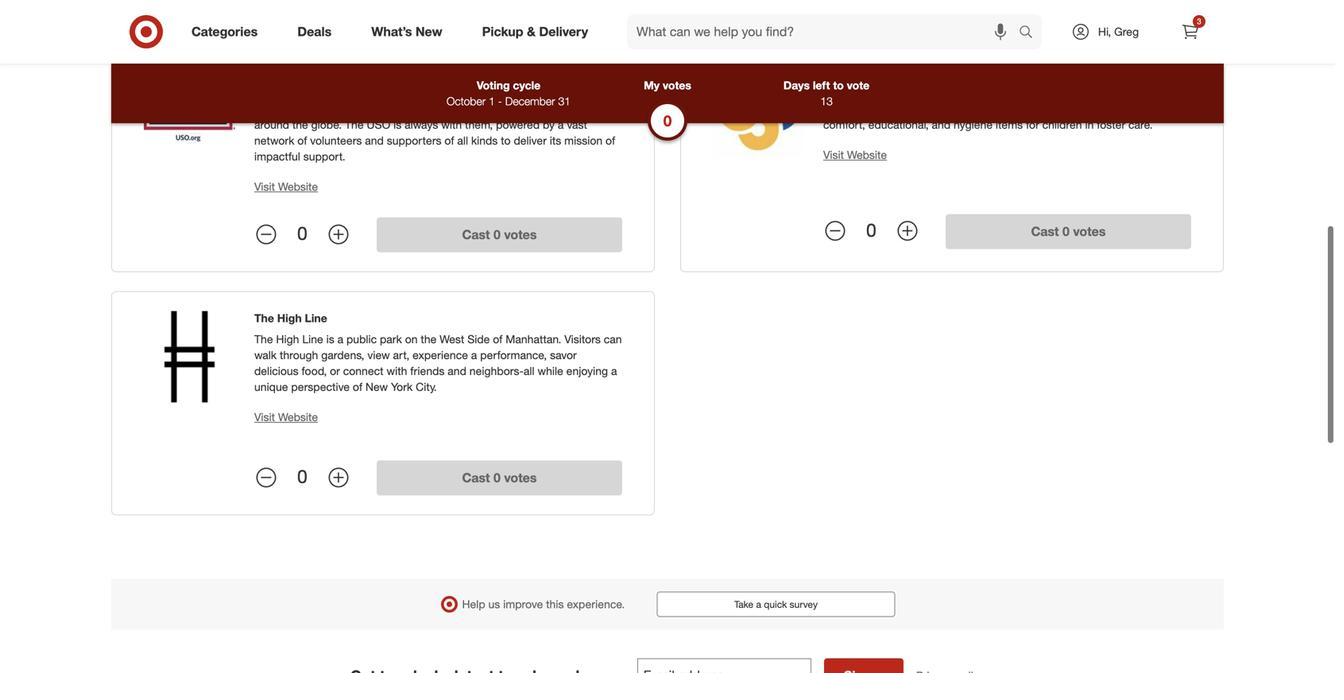 Task type: locate. For each thing, give the bounding box(es) containing it.
voting
[[477, 78, 510, 92]]

1 vertical spatial visit website
[[254, 180, 318, 193]]

1 vertical spatial by
[[1000, 102, 1012, 116]]

1 vertical spatial new
[[365, 380, 388, 394]]

vast
[[567, 118, 587, 131]]

by down hope
[[1000, 102, 1012, 116]]

1 vertical spatial uso
[[367, 118, 390, 131]]

1 vertical spatial is
[[326, 332, 334, 346]]

to inside the comfort cases, inc. comfort cases brings dignity and hope to youth in foster care by distributing backpacks customized by age and gender that are filled with comfort, educational, and hygiene items for children in foster care.
[[1023, 86, 1033, 100]]

with up them,
[[480, 102, 500, 116]]

votes for united service organizations, inc. the uso supports the well-being of the people serving in the u.s. military, and their families, wherever they are, with over 250 locations around the globe. the uso is always with them, powered by a vast network of volunteers and supporters of all kinds to deliver its mission of impactful support.
[[504, 227, 537, 243]]

a left vast at top
[[558, 118, 564, 131]]

visit down comfort,
[[823, 148, 844, 162]]

visit website link
[[823, 148, 887, 162], [254, 180, 318, 193], [254, 410, 318, 424]]

0 horizontal spatial is
[[326, 332, 334, 346]]

art,
[[393, 348, 409, 362]]

through
[[280, 348, 318, 362]]

0 vertical spatial new
[[415, 24, 442, 39]]

enjoying
[[566, 364, 608, 378]]

2 horizontal spatial to
[[1023, 86, 1033, 100]]

new down connect
[[365, 380, 388, 394]]

vote
[[847, 78, 869, 92]]

deals link
[[284, 14, 351, 49]]

is inside "united service organizations, inc. the uso supports the well-being of the people serving in the u.s. military, and their families, wherever they are, with over 250 locations around the globe. the uso is always with them, powered by a vast network of volunteers and supporters of all kinds to deliver its mission of impactful support."
[[393, 118, 401, 131]]

visit down unique
[[254, 410, 275, 424]]

manhattan.
[[506, 332, 561, 346]]

2 horizontal spatial in
[[1085, 118, 1094, 131]]

its
[[550, 133, 561, 147]]

1 vertical spatial visit
[[254, 180, 275, 193]]

the left u.s. on the left top
[[545, 86, 560, 100]]

2 vertical spatial visit website link
[[254, 410, 318, 424]]

0 vertical spatial visit website
[[823, 148, 887, 162]]

votes for the high line the high line is a public park on the west side of manhattan. visitors can walk through gardens, view art, experience a performance, savor delicious food, or connect with friends and neighbors-all while enjoying a unique perspective of new york city.
[[504, 470, 537, 486]]

2 vertical spatial visit
[[254, 410, 275, 424]]

in up gender
[[1066, 86, 1075, 100]]

my
[[644, 78, 660, 92]]

visit website link down impactful
[[254, 180, 318, 193]]

and left their
[[295, 102, 314, 116]]

with down "art,"
[[387, 364, 407, 378]]

by up 'filled'
[[1134, 86, 1146, 100]]

visit website link down unique
[[254, 410, 318, 424]]

of down the they
[[445, 133, 454, 147]]

york
[[391, 380, 413, 394]]

high
[[277, 311, 302, 325], [276, 332, 299, 346]]

with right 'filled'
[[1164, 102, 1185, 116]]

impactful
[[254, 149, 300, 163]]

my votes
[[644, 78, 691, 92]]

1 horizontal spatial new
[[415, 24, 442, 39]]

to down powered
[[501, 133, 511, 147]]

visit website down comfort,
[[823, 148, 887, 162]]

uso down "families," on the top left of page
[[367, 118, 390, 131]]

1 vertical spatial visit website link
[[254, 180, 318, 193]]

their
[[317, 102, 339, 116]]

comfort
[[823, 65, 867, 79], [823, 86, 865, 100]]

october
[[447, 94, 486, 108]]

2 vertical spatial website
[[278, 410, 318, 424]]

What can we help you find? suggestions appear below search field
[[627, 14, 1023, 49]]

by
[[1134, 86, 1146, 100], [1000, 102, 1012, 116], [543, 118, 555, 131]]

all inside the high line the high line is a public park on the west side of manhattan. visitors can walk through gardens, view art, experience a performance, savor delicious food, or connect with friends and neighbors-all while enjoying a unique perspective of new york city.
[[524, 364, 535, 378]]

foster up that
[[1078, 86, 1107, 100]]

0 vertical spatial visit website link
[[823, 148, 887, 162]]

visit for the high line is a public park on the west side of manhattan. visitors can walk through gardens, view art, experience a performance, savor delicious food, or connect with friends and neighbors-all while enjoying a unique perspective of new york city.
[[254, 410, 275, 424]]

to inside "united service organizations, inc. the uso supports the well-being of the people serving in the u.s. military, and their families, wherever they are, with over 250 locations around the globe. the uso is always with them, powered by a vast network of volunteers and supporters of all kinds to deliver its mission of impactful support."
[[501, 133, 511, 147]]

backpacks
[[882, 102, 936, 116]]

being
[[393, 86, 421, 100]]

pickup & delivery
[[482, 24, 588, 39]]

0 horizontal spatial to
[[501, 133, 511, 147]]

1 horizontal spatial by
[[1000, 102, 1012, 116]]

survey
[[790, 599, 818, 610]]

1 vertical spatial foster
[[1097, 118, 1125, 131]]

the left globe.
[[292, 118, 308, 131]]

inc.
[[415, 65, 434, 79], [909, 65, 928, 79]]

in down gender
[[1085, 118, 1094, 131]]

the
[[254, 86, 273, 100], [345, 118, 364, 131], [254, 311, 274, 325], [254, 332, 273, 346]]

inc. up brings
[[909, 65, 928, 79]]

inc. up the being
[[415, 65, 434, 79]]

inc. inside the comfort cases, inc. comfort cases brings dignity and hope to youth in foster care by distributing backpacks customized by age and gender that are filled with comfort, educational, and hygiene items for children in foster care.
[[909, 65, 928, 79]]

this
[[546, 597, 564, 611]]

around
[[254, 118, 289, 131]]

0 horizontal spatial new
[[365, 380, 388, 394]]

cast for foster
[[1031, 224, 1059, 239]]

new right what's
[[415, 24, 442, 39]]

cases,
[[870, 65, 906, 79]]

1 inc. from the left
[[415, 65, 434, 79]]

foster
[[1078, 86, 1107, 100], [1097, 118, 1125, 131]]

is down the wherever
[[393, 118, 401, 131]]

united
[[254, 65, 289, 79]]

visit website for united service organizations, inc. the uso supports the well-being of the people serving in the u.s. military, and their families, wherever they are, with over 250 locations around the globe. the uso is always with them, powered by a vast network of volunteers and supporters of all kinds to deliver its mission of impactful support.
[[254, 180, 318, 193]]

1 vertical spatial all
[[524, 364, 535, 378]]

cast for always
[[462, 227, 490, 243]]

is up gardens,
[[326, 332, 334, 346]]

cases
[[868, 86, 899, 100]]

categories link
[[178, 14, 278, 49]]

and down "families," on the top left of page
[[365, 133, 384, 147]]

0 horizontal spatial all
[[457, 133, 468, 147]]

0 vertical spatial comfort
[[823, 65, 867, 79]]

0 vertical spatial visit
[[823, 148, 844, 162]]

0 horizontal spatial inc.
[[415, 65, 434, 79]]

website down perspective
[[278, 410, 318, 424]]

search button
[[1012, 14, 1050, 52]]

well-
[[370, 86, 393, 100]]

perspective
[[291, 380, 350, 394]]

friends
[[410, 364, 445, 378]]

with inside the comfort cases, inc. comfort cases brings dignity and hope to youth in foster care by distributing backpacks customized by age and gender that are filled with comfort, educational, and hygiene items for children in foster care.
[[1164, 102, 1185, 116]]

walk
[[254, 348, 277, 362]]

organizations,
[[335, 65, 412, 79]]

2 inc. from the left
[[909, 65, 928, 79]]

supports
[[303, 86, 348, 100]]

0 vertical spatial all
[[457, 133, 468, 147]]

visit website down impactful
[[254, 180, 318, 193]]

of right the being
[[424, 86, 434, 100]]

on
[[405, 332, 418, 346]]

to right left
[[833, 78, 844, 92]]

a right take
[[756, 599, 761, 610]]

2 vertical spatial visit website
[[254, 410, 318, 424]]

all left kinds
[[457, 133, 468, 147]]

inc. inside "united service organizations, inc. the uso supports the well-being of the people serving in the u.s. military, and their families, wherever they are, with over 250 locations around the globe. the uso is always with them, powered by a vast network of volunteers and supporters of all kinds to deliver its mission of impactful support."
[[415, 65, 434, 79]]

0 horizontal spatial in
[[533, 86, 542, 100]]

visit for the uso supports the well-being of the people serving in the u.s. military, and their families, wherever they are, with over 250 locations around the globe. the uso is always with them, powered by a vast network of volunteers and supporters of all kinds to deliver its mission of impactful support.
[[254, 180, 275, 193]]

the up the they
[[437, 86, 453, 100]]

a inside button
[[756, 599, 761, 610]]

1
[[489, 94, 495, 108]]

serving
[[493, 86, 530, 100]]

1 horizontal spatial inc.
[[909, 65, 928, 79]]

votes for comfort cases, inc. comfort cases brings dignity and hope to youth in foster care by distributing backpacks customized by age and gender that are filled with comfort, educational, and hygiene items for children in foster care.
[[1073, 224, 1106, 239]]

network
[[254, 133, 294, 147]]

visit
[[823, 148, 844, 162], [254, 180, 275, 193], [254, 410, 275, 424]]

visit down impactful
[[254, 180, 275, 193]]

greg
[[1114, 25, 1139, 39]]

of right mission
[[606, 133, 615, 147]]

line
[[305, 311, 327, 325], [302, 332, 323, 346]]

uso up military,
[[276, 86, 300, 100]]

None text field
[[637, 659, 811, 673]]

uso
[[276, 86, 300, 100], [367, 118, 390, 131]]

0 vertical spatial is
[[393, 118, 401, 131]]

2 vertical spatial by
[[543, 118, 555, 131]]

are,
[[458, 102, 477, 116]]

globe.
[[311, 118, 342, 131]]

locations
[[550, 102, 595, 116]]

website down impactful
[[278, 180, 318, 193]]

is
[[393, 118, 401, 131], [326, 332, 334, 346]]

age
[[1015, 102, 1033, 116]]

comfort,
[[823, 118, 865, 131]]

1 horizontal spatial to
[[833, 78, 844, 92]]

is inside the high line the high line is a public park on the west side of manhattan. visitors can walk through gardens, view art, experience a performance, savor delicious food, or connect with friends and neighbors-all while enjoying a unique perspective of new york city.
[[326, 332, 334, 346]]

0 vertical spatial by
[[1134, 86, 1146, 100]]

cast 0 votes for foster
[[1031, 224, 1106, 239]]

1 horizontal spatial is
[[393, 118, 401, 131]]

and
[[972, 86, 991, 100], [295, 102, 314, 116], [1036, 102, 1055, 116], [932, 118, 951, 131], [365, 133, 384, 147], [448, 364, 466, 378]]

0
[[663, 112, 672, 130], [866, 219, 876, 241], [297, 222, 307, 245], [1062, 224, 1070, 239], [493, 227, 501, 243], [297, 465, 307, 488], [493, 470, 501, 486]]

website down comfort,
[[847, 148, 887, 162]]

the right on
[[421, 332, 437, 346]]

december
[[505, 94, 555, 108]]

and down experience
[[448, 364, 466, 378]]

to up age
[[1023, 86, 1033, 100]]

that
[[1097, 102, 1116, 116]]

help
[[462, 597, 485, 611]]

gardens,
[[321, 348, 364, 362]]

2 comfort from the top
[[823, 86, 865, 100]]

0 horizontal spatial uso
[[276, 86, 300, 100]]

the
[[351, 86, 367, 100], [437, 86, 453, 100], [545, 86, 560, 100], [292, 118, 308, 131], [421, 332, 437, 346]]

0 horizontal spatial by
[[543, 118, 555, 131]]

over
[[503, 102, 525, 116]]

1 horizontal spatial all
[[524, 364, 535, 378]]

with down the they
[[441, 118, 462, 131]]

what's new link
[[358, 14, 462, 49]]

1 vertical spatial website
[[278, 180, 318, 193]]

deliver
[[514, 133, 547, 147]]

with
[[480, 102, 500, 116], [1164, 102, 1185, 116], [441, 118, 462, 131], [387, 364, 407, 378]]

visit website down unique
[[254, 410, 318, 424]]

by up its on the left top of page
[[543, 118, 555, 131]]

while
[[538, 364, 563, 378]]

days left to vote 13
[[783, 78, 869, 108]]

cast 0 votes for neighbors-
[[462, 470, 537, 486]]

a
[[558, 118, 564, 131], [337, 332, 343, 346], [471, 348, 477, 362], [611, 364, 617, 378], [756, 599, 761, 610]]

website for comfort cases, inc. comfort cases brings dignity and hope to youth in foster care by distributing backpacks customized by age and gender that are filled with comfort, educational, and hygiene items for children in foster care.
[[847, 148, 887, 162]]

comfort up distributing
[[823, 86, 865, 100]]

0 vertical spatial website
[[847, 148, 887, 162]]

all left while
[[524, 364, 535, 378]]

visit website link down comfort,
[[823, 148, 887, 162]]

wherever
[[385, 102, 431, 116]]

1 vertical spatial comfort
[[823, 86, 865, 100]]

website
[[847, 148, 887, 162], [278, 180, 318, 193], [278, 410, 318, 424]]

in up 250
[[533, 86, 542, 100]]

comfort up 13
[[823, 65, 867, 79]]

votes
[[663, 78, 691, 92], [1073, 224, 1106, 239], [504, 227, 537, 243], [504, 470, 537, 486]]

take a quick survey button
[[657, 592, 895, 617]]

cast for neighbors-
[[462, 470, 490, 486]]

all
[[457, 133, 468, 147], [524, 364, 535, 378]]

foster down that
[[1097, 118, 1125, 131]]

and down "youth"
[[1036, 102, 1055, 116]]



Task type: vqa. For each thing, say whether or not it's contained in the screenshot.
cart
no



Task type: describe. For each thing, give the bounding box(es) containing it.
31
[[558, 94, 571, 108]]

new inside what's new link
[[415, 24, 442, 39]]

visit for comfort cases brings dignity and hope to youth in foster care by distributing backpacks customized by age and gender that are filled with comfort, educational, and hygiene items for children in foster care.
[[823, 148, 844, 162]]

brings
[[902, 86, 933, 100]]

visit website link for comfort cases, inc. comfort cases brings dignity and hope to youth in foster care by distributing backpacks customized by age and gender that are filled with comfort, educational, and hygiene items for children in foster care.
[[823, 148, 887, 162]]

hygiene
[[954, 118, 993, 131]]

families,
[[342, 102, 382, 116]]

pickup
[[482, 24, 523, 39]]

the inside the high line the high line is a public park on the west side of manhattan. visitors can walk through gardens, view art, experience a performance, savor delicious food, or connect with friends and neighbors-all while enjoying a unique perspective of new york city.
[[421, 332, 437, 346]]

0 vertical spatial uso
[[276, 86, 300, 100]]

neighbors-
[[469, 364, 524, 378]]

new inside the high line the high line is a public park on the west side of manhattan. visitors can walk through gardens, view art, experience a performance, savor delicious food, or connect with friends and neighbors-all while enjoying a unique perspective of new york city.
[[365, 380, 388, 394]]

with inside the high line the high line is a public park on the west side of manhattan. visitors can walk through gardens, view art, experience a performance, savor delicious food, or connect with friends and neighbors-all while enjoying a unique perspective of new york city.
[[387, 364, 407, 378]]

always
[[405, 118, 438, 131]]

250
[[528, 102, 547, 116]]

gender
[[1058, 102, 1094, 116]]

visit website link for the high line the high line is a public park on the west side of manhattan. visitors can walk through gardens, view art, experience a performance, savor delicious food, or connect with friends and neighbors-all while enjoying a unique perspective of new york city.
[[254, 410, 318, 424]]

visit website for the high line the high line is a public park on the west side of manhattan. visitors can walk through gardens, view art, experience a performance, savor delicious food, or connect with friends and neighbors-all while enjoying a unique perspective of new york city.
[[254, 410, 318, 424]]

to inside 'days left to vote 13'
[[833, 78, 844, 92]]

categories
[[192, 24, 258, 39]]

west
[[440, 332, 464, 346]]

visit website link for united service organizations, inc. the uso supports the well-being of the people serving in the u.s. military, and their families, wherever they are, with over 250 locations around the globe. the uso is always with them, powered by a vast network of volunteers and supporters of all kinds to deliver its mission of impactful support.
[[254, 180, 318, 193]]

experience
[[413, 348, 468, 362]]

care.
[[1128, 118, 1153, 131]]

performance,
[[480, 348, 547, 362]]

by inside "united service organizations, inc. the uso supports the well-being of the people serving in the u.s. military, and their families, wherever they are, with over 250 locations around the globe. the uso is always with them, powered by a vast network of volunteers and supporters of all kinds to deliver its mission of impactful support."
[[543, 118, 555, 131]]

us
[[488, 597, 500, 611]]

mission
[[564, 133, 602, 147]]

&
[[527, 24, 536, 39]]

park
[[380, 332, 402, 346]]

0 vertical spatial line
[[305, 311, 327, 325]]

left
[[813, 78, 830, 92]]

-
[[498, 94, 502, 108]]

public
[[346, 332, 377, 346]]

help us improve this experience.
[[462, 597, 625, 611]]

and down customized
[[932, 118, 951, 131]]

1 horizontal spatial in
[[1066, 86, 1075, 100]]

deals
[[297, 24, 332, 39]]

0 vertical spatial foster
[[1078, 86, 1107, 100]]

hope
[[994, 86, 1020, 100]]

support.
[[303, 149, 345, 163]]

quick
[[764, 599, 787, 610]]

for
[[1026, 118, 1039, 131]]

side
[[467, 332, 490, 346]]

visit website for comfort cases, inc. comfort cases brings dignity and hope to youth in foster care by distributing backpacks customized by age and gender that are filled with comfort, educational, and hygiene items for children in foster care.
[[823, 148, 887, 162]]

1 horizontal spatial uso
[[367, 118, 390, 131]]

powered
[[496, 118, 540, 131]]

military,
[[254, 102, 292, 116]]

can
[[604, 332, 622, 346]]

website for united service organizations, inc. the uso supports the well-being of the people serving in the u.s. military, and their families, wherever they are, with over 250 locations around the globe. the uso is always with them, powered by a vast network of volunteers and supporters of all kinds to deliver its mission of impactful support.
[[278, 180, 318, 193]]

delivery
[[539, 24, 588, 39]]

search
[[1012, 25, 1050, 41]]

1 vertical spatial high
[[276, 332, 299, 346]]

city.
[[416, 380, 437, 394]]

hi,
[[1098, 25, 1111, 39]]

they
[[434, 102, 455, 116]]

and inside the high line the high line is a public park on the west side of manhattan. visitors can walk through gardens, view art, experience a performance, savor delicious food, or connect with friends and neighbors-all while enjoying a unique perspective of new york city.
[[448, 364, 466, 378]]

are
[[1119, 102, 1135, 116]]

a down side
[[471, 348, 477, 362]]

youth
[[1036, 86, 1063, 100]]

take
[[734, 599, 753, 610]]

delicious
[[254, 364, 299, 378]]

distributing
[[823, 102, 879, 116]]

3 link
[[1173, 14, 1208, 49]]

3
[[1197, 16, 1201, 26]]

a up gardens,
[[337, 332, 343, 346]]

the high line the high line is a public park on the west side of manhattan. visitors can walk through gardens, view art, experience a performance, savor delicious food, or connect with friends and neighbors-all while enjoying a unique perspective of new york city.
[[254, 311, 622, 394]]

unique
[[254, 380, 288, 394]]

care
[[1110, 86, 1131, 100]]

1 vertical spatial line
[[302, 332, 323, 346]]

of right side
[[493, 332, 502, 346]]

what's new
[[371, 24, 442, 39]]

people
[[456, 86, 490, 100]]

website for the high line the high line is a public park on the west side of manhattan. visitors can walk through gardens, view art, experience a performance, savor delicious food, or connect with friends and neighbors-all while enjoying a unique perspective of new york city.
[[278, 410, 318, 424]]

of down connect
[[353, 380, 362, 394]]

cast 0 votes for always
[[462, 227, 537, 243]]

kinds
[[471, 133, 498, 147]]

a inside "united service organizations, inc. the uso supports the well-being of the people serving in the u.s. military, and their families, wherever they are, with over 250 locations around the globe. the uso is always with them, powered by a vast network of volunteers and supporters of all kinds to deliver its mission of impactful support."
[[558, 118, 564, 131]]

savor
[[550, 348, 577, 362]]

or
[[330, 364, 340, 378]]

of up support.
[[297, 133, 307, 147]]

all inside "united service organizations, inc. the uso supports the well-being of the people serving in the u.s. military, and their families, wherever they are, with over 250 locations around the globe. the uso is always with them, powered by a vast network of volunteers and supporters of all kinds to deliver its mission of impactful support."
[[457, 133, 468, 147]]

educational,
[[868, 118, 929, 131]]

improve
[[503, 597, 543, 611]]

hi, greg
[[1098, 25, 1139, 39]]

13
[[820, 94, 833, 108]]

experience.
[[567, 597, 625, 611]]

0 vertical spatial high
[[277, 311, 302, 325]]

service
[[292, 65, 332, 79]]

visitors
[[564, 332, 601, 346]]

food,
[[302, 364, 327, 378]]

2 horizontal spatial by
[[1134, 86, 1146, 100]]

take a quick survey
[[734, 599, 818, 610]]

the up "families," on the top left of page
[[351, 86, 367, 100]]

in inside "united service organizations, inc. the uso supports the well-being of the people serving in the u.s. military, and their families, wherever they are, with over 250 locations around the globe. the uso is always with them, powered by a vast network of volunteers and supporters of all kinds to deliver its mission of impactful support."
[[533, 86, 542, 100]]

1 comfort from the top
[[823, 65, 867, 79]]

and up customized
[[972, 86, 991, 100]]

what's
[[371, 24, 412, 39]]

filled
[[1138, 102, 1161, 116]]

dignity
[[936, 86, 969, 100]]

supporters
[[387, 133, 441, 147]]

them,
[[465, 118, 493, 131]]

a right enjoying
[[611, 364, 617, 378]]



